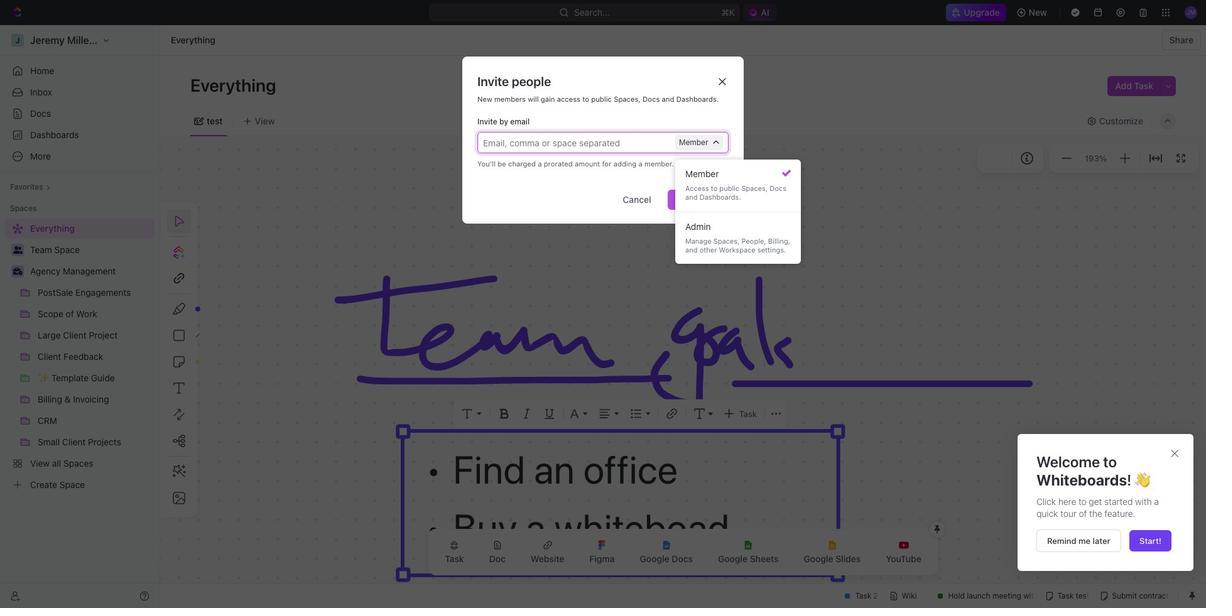 Task type: describe. For each thing, give the bounding box(es) containing it.
invite by email
[[477, 117, 530, 126]]

members
[[494, 95, 526, 103]]

figma
[[590, 553, 615, 564]]

new for new members will gain access to public spaces, docs and dashboards.
[[477, 95, 492, 103]]

inbox link
[[5, 82, 155, 102]]

test
[[207, 115, 223, 126]]

find an office
[[453, 446, 678, 492]]

home link
[[5, 61, 155, 81]]

for
[[602, 160, 612, 168]]

favorites
[[10, 182, 43, 192]]

tour
[[1060, 508, 1077, 519]]

click
[[1037, 496, 1056, 507]]

1 horizontal spatial task button
[[720, 405, 759, 423]]

a right charged
[[538, 160, 542, 168]]

upgrade
[[964, 7, 1000, 18]]

agency management
[[30, 266, 116, 276]]

dashboards link
[[5, 125, 155, 145]]

remind me later
[[1047, 536, 1110, 546]]

welcome to whiteboards ! 👋
[[1037, 453, 1150, 489]]

access
[[557, 95, 580, 103]]

public inside access to public spaces, docs and dashboards.
[[720, 184, 740, 192]]

google sheets
[[718, 553, 779, 564]]

people
[[512, 74, 551, 89]]

buy
[[453, 504, 517, 551]]

welcome
[[1037, 453, 1100, 471]]

a right adding at the top right of page
[[639, 160, 643, 168]]

management
[[63, 266, 116, 276]]

docs inside button
[[672, 553, 693, 564]]

people,
[[742, 237, 766, 245]]

to inside access to public spaces, docs and dashboards.
[[711, 184, 718, 192]]

share
[[1170, 35, 1194, 45]]

add task
[[1115, 80, 1153, 91]]

customize
[[1099, 115, 1143, 126]]

invite for invite people
[[477, 74, 509, 89]]

0 horizontal spatial public
[[591, 95, 612, 103]]

member inside dropdown button
[[679, 138, 708, 147]]

inbox
[[30, 87, 52, 97]]

admin
[[685, 221, 711, 232]]

google sheets button
[[708, 533, 789, 572]]

later
[[1093, 536, 1110, 546]]

send invite
[[675, 193, 721, 204]]

figma button
[[579, 533, 625, 572]]

access to public spaces, docs and dashboards.
[[685, 184, 787, 201]]

feature.
[[1105, 508, 1136, 519]]

email
[[510, 117, 530, 126]]

get
[[1089, 496, 1102, 507]]

website
[[531, 553, 564, 564]]

youtube
[[886, 553, 921, 564]]

will
[[528, 95, 539, 103]]

charged
[[508, 160, 536, 168]]

member.
[[645, 160, 674, 168]]

to inside welcome to whiteboards ! 👋
[[1103, 453, 1117, 471]]

agency
[[30, 266, 60, 276]]

new button
[[1011, 3, 1055, 23]]

start! button
[[1130, 530, 1172, 551]]

with
[[1135, 496, 1152, 507]]

google for google slides
[[804, 553, 833, 564]]

docs inside sidebar navigation
[[30, 108, 51, 119]]

sheets
[[750, 553, 779, 564]]

docs link
[[5, 104, 155, 124]]

!
[[1127, 471, 1132, 489]]

everything inside 'link'
[[171, 35, 215, 45]]

business time image
[[13, 268, 22, 275]]

home
[[30, 65, 54, 76]]

workspace
[[719, 246, 756, 254]]

invite
[[699, 193, 721, 204]]

task inside button
[[1134, 80, 1153, 91]]

test link
[[204, 112, 223, 130]]

remind
[[1047, 536, 1076, 546]]

amount
[[575, 160, 600, 168]]

👋
[[1135, 471, 1150, 489]]

add task button
[[1108, 76, 1161, 96]]

whiteboad
[[554, 504, 730, 551]]

customize button
[[1083, 112, 1147, 130]]

doc
[[489, 553, 506, 564]]

send
[[675, 193, 696, 204]]

other
[[700, 246, 717, 254]]



Task type: vqa. For each thing, say whether or not it's contained in the screenshot.
quick
yes



Task type: locate. For each thing, give the bounding box(es) containing it.
new left members
[[477, 95, 492, 103]]

an
[[534, 446, 575, 492]]

to right access in the left of the page
[[582, 95, 589, 103]]

public
[[591, 95, 612, 103], [720, 184, 740, 192]]

0 vertical spatial invite
[[477, 74, 509, 89]]

to inside click here to get started with a quick tour of the feature.
[[1079, 496, 1087, 507]]

1 vertical spatial member
[[685, 168, 719, 179]]

started
[[1104, 496, 1133, 507]]

spaces, up admin manage spaces, people, billing, and other workspace settings.
[[742, 184, 768, 192]]

1 vertical spatial spaces,
[[742, 184, 768, 192]]

spaces, inside access to public spaces, docs and dashboards.
[[742, 184, 768, 192]]

to up invite
[[711, 184, 718, 192]]

google
[[640, 553, 669, 564], [718, 553, 748, 564], [804, 553, 833, 564]]

and for admin
[[685, 246, 698, 254]]

new right upgrade
[[1029, 7, 1047, 18]]

click here to get started with a quick tour of the feature.
[[1037, 496, 1161, 519]]

search...
[[574, 7, 610, 18]]

a right with
[[1154, 496, 1159, 507]]

1 horizontal spatial google
[[718, 553, 748, 564]]

0 vertical spatial spaces,
[[614, 95, 641, 103]]

0 vertical spatial member
[[679, 138, 708, 147]]

me
[[1079, 536, 1091, 546]]

0 vertical spatial everything
[[171, 35, 215, 45]]

google docs
[[640, 553, 693, 564]]

0 vertical spatial public
[[591, 95, 612, 103]]

sidebar navigation
[[0, 25, 160, 608]]

1 vertical spatial dashboards.
[[700, 193, 741, 201]]

2 vertical spatial spaces,
[[713, 237, 740, 245]]

task button
[[720, 405, 759, 423], [435, 533, 474, 572]]

and inside access to public spaces, docs and dashboards.
[[685, 193, 698, 201]]

0 vertical spatial task button
[[720, 405, 759, 423]]

doc button
[[479, 533, 516, 572]]

share button
[[1162, 30, 1201, 50]]

here
[[1058, 496, 1076, 507]]

google slides
[[804, 553, 861, 564]]

2 horizontal spatial google
[[804, 553, 833, 564]]

google left sheets
[[718, 553, 748, 564]]

1 google from the left
[[640, 553, 669, 564]]

1 horizontal spatial task
[[739, 409, 757, 419]]

dashboards
[[30, 129, 79, 140]]

quick
[[1037, 508, 1058, 519]]

settings.
[[757, 246, 786, 254]]

docs
[[643, 95, 660, 103], [30, 108, 51, 119], [770, 184, 787, 192], [672, 553, 693, 564]]

0 vertical spatial new
[[1029, 7, 1047, 18]]

dialog
[[1018, 434, 1194, 571]]

website button
[[521, 533, 574, 572]]

upgrade link
[[946, 4, 1006, 21]]

1 vertical spatial invite
[[477, 117, 497, 126]]

cancel
[[623, 194, 651, 205]]

a up website
[[526, 504, 546, 551]]

admin manage spaces, people, billing, and other workspace settings.
[[685, 221, 790, 254]]

you'll be charged a prorated amount for adding a member.
[[477, 160, 674, 168]]

google down whiteboad at the bottom of page
[[640, 553, 669, 564]]

1 vertical spatial and
[[685, 193, 698, 201]]

google docs button
[[630, 533, 703, 572]]

to up of
[[1079, 496, 1087, 507]]

access
[[685, 184, 709, 192]]

public right access in the left of the page
[[591, 95, 612, 103]]

0 vertical spatial and
[[662, 95, 674, 103]]

you'll
[[477, 160, 496, 168]]

Email, comma or space separated text field
[[479, 133, 678, 153]]

1 invite from the top
[[477, 74, 509, 89]]

new
[[1029, 7, 1047, 18], [477, 95, 492, 103]]

task
[[1134, 80, 1153, 91], [739, 409, 757, 419], [445, 553, 464, 564]]

1 vertical spatial public
[[720, 184, 740, 192]]

dialog containing ×
[[1018, 434, 1194, 571]]

new inside button
[[1029, 7, 1047, 18]]

0 vertical spatial task
[[1134, 80, 1153, 91]]

× button
[[1170, 444, 1180, 461]]

be
[[498, 160, 506, 168]]

dashboards. up member dropdown button
[[676, 95, 719, 103]]

2 google from the left
[[718, 553, 748, 564]]

everything link
[[168, 33, 219, 48]]

invite left by
[[477, 117, 497, 126]]

new members will gain access to public spaces, docs and dashboards.
[[477, 95, 719, 103]]

spaces
[[10, 204, 37, 213]]

docs inside access to public spaces, docs and dashboards.
[[770, 184, 787, 192]]

member
[[679, 138, 708, 147], [685, 168, 719, 179]]

1 horizontal spatial public
[[720, 184, 740, 192]]

1 horizontal spatial new
[[1029, 7, 1047, 18]]

and for access
[[685, 193, 698, 201]]

0 horizontal spatial spaces,
[[614, 95, 641, 103]]

gain
[[541, 95, 555, 103]]

and inside admin manage spaces, people, billing, and other workspace settings.
[[685, 246, 698, 254]]

invite
[[477, 74, 509, 89], [477, 117, 497, 126]]

0 horizontal spatial new
[[477, 95, 492, 103]]

3 google from the left
[[804, 553, 833, 564]]

193%
[[1085, 153, 1107, 163]]

prorated
[[544, 160, 573, 168]]

2 horizontal spatial task
[[1134, 80, 1153, 91]]

invite people
[[477, 74, 551, 89]]

add
[[1115, 80, 1132, 91]]

of
[[1079, 508, 1087, 519]]

2 invite from the top
[[477, 117, 497, 126]]

remind me later button
[[1037, 529, 1121, 552]]

by
[[499, 117, 508, 126]]

buy a whiteboad
[[453, 504, 730, 551]]

to up whiteboards
[[1103, 453, 1117, 471]]

1 vertical spatial task
[[739, 409, 757, 419]]

1 vertical spatial task button
[[435, 533, 474, 572]]

billing,
[[768, 237, 790, 245]]

dashboards. inside access to public spaces, docs and dashboards.
[[700, 193, 741, 201]]

invite up members
[[477, 74, 509, 89]]

new for new
[[1029, 7, 1047, 18]]

×
[[1170, 444, 1180, 461]]

slides
[[836, 553, 861, 564]]

0 horizontal spatial google
[[640, 553, 669, 564]]

adding
[[614, 160, 637, 168]]

0 horizontal spatial task
[[445, 553, 464, 564]]

2 vertical spatial task
[[445, 553, 464, 564]]

google left slides
[[804, 553, 833, 564]]

spaces, inside admin manage spaces, people, billing, and other workspace settings.
[[713, 237, 740, 245]]

google for google sheets
[[718, 553, 748, 564]]

whiteboards
[[1037, 471, 1127, 489]]

0 horizontal spatial task button
[[435, 533, 474, 572]]

start!
[[1140, 536, 1162, 546]]

public up invite
[[720, 184, 740, 192]]

193% button
[[1082, 151, 1109, 166]]

⌘k
[[722, 7, 735, 18]]

the
[[1089, 508, 1102, 519]]

spaces, up the workspace
[[713, 237, 740, 245]]

office
[[583, 446, 678, 492]]

favorites button
[[5, 180, 56, 195]]

manage
[[685, 237, 711, 245]]

a inside click here to get started with a quick tour of the feature.
[[1154, 496, 1159, 507]]

google for google docs
[[640, 553, 669, 564]]

and
[[662, 95, 674, 103], [685, 193, 698, 201], [685, 246, 698, 254]]

spaces, right access in the left of the page
[[614, 95, 641, 103]]

2 vertical spatial and
[[685, 246, 698, 254]]

everything
[[171, 35, 215, 45], [190, 75, 280, 95]]

dashboards.
[[676, 95, 719, 103], [700, 193, 741, 201]]

1 horizontal spatial spaces,
[[713, 237, 740, 245]]

1 vertical spatial everything
[[190, 75, 280, 95]]

invite for invite by email
[[477, 117, 497, 126]]

1 vertical spatial new
[[477, 95, 492, 103]]

member button
[[675, 135, 723, 150]]

dashboards. down access
[[700, 193, 741, 201]]

2 horizontal spatial spaces,
[[742, 184, 768, 192]]

agency management link
[[30, 261, 152, 281]]

youtube button
[[876, 533, 932, 572]]

0 vertical spatial dashboards.
[[676, 95, 719, 103]]



